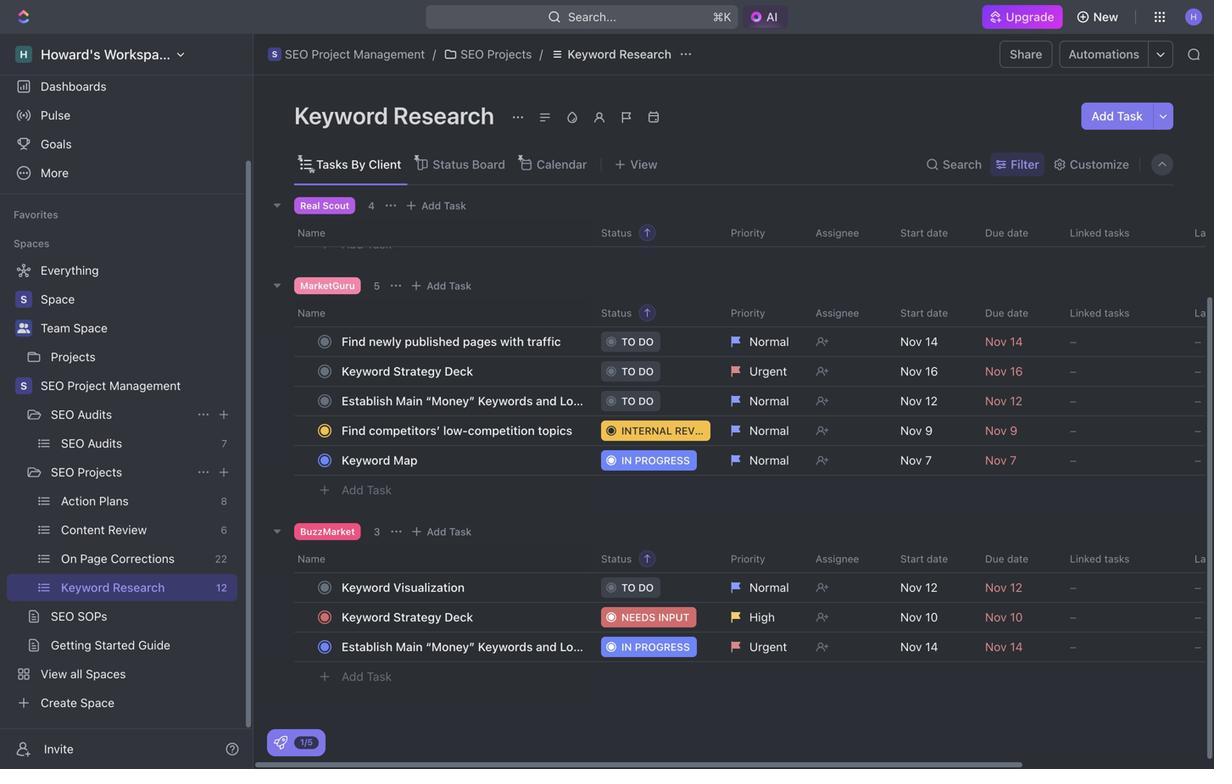 Task type: locate. For each thing, give the bounding box(es) containing it.
strategy down published
[[394, 364, 442, 378]]

name button up visualization
[[294, 545, 591, 573]]

in progress button down the "needs input"
[[591, 632, 721, 662]]

to do for find newly published pages with traffic
[[622, 336, 654, 348]]

2 vertical spatial tail
[[593, 640, 612, 654]]

space down view all spaces
[[80, 696, 115, 710]]

1 establish main "money" keywords and long-tail keyword variations from the top
[[342, 207, 722, 221]]

0 vertical spatial variations
[[666, 207, 722, 221]]

3 linked tasks button from the top
[[1060, 545, 1185, 573]]

2 status button from the top
[[591, 299, 721, 327]]

keywords down board
[[478, 207, 533, 221]]

due date for urgent
[[986, 307, 1029, 319]]

seo audits link up action plans link on the left bottom of page
[[61, 430, 215, 457]]

1 vertical spatial linked tasks
[[1070, 307, 1130, 319]]

3 linked from the top
[[1070, 553, 1102, 565]]

add task button
[[1082, 103, 1154, 130], [401, 196, 473, 216], [334, 234, 399, 254], [406, 276, 478, 296], [334, 480, 399, 500], [407, 522, 479, 542], [334, 667, 399, 687]]

and
[[536, 207, 557, 221], [536, 394, 557, 408], [536, 640, 557, 654]]

seo
[[285, 47, 308, 61], [461, 47, 484, 61], [41, 379, 64, 393], [51, 408, 74, 422], [61, 436, 84, 450], [51, 465, 74, 479], [51, 609, 74, 623]]

keyword research link down on page corrections link
[[61, 574, 209, 601]]

2 start from the top
[[901, 307, 924, 319]]

tail for keyword visualization
[[593, 640, 612, 654]]

1 vertical spatial priority button
[[721, 299, 806, 327]]

2 linked tasks button from the top
[[1060, 299, 1185, 327]]

0 vertical spatial keywords
[[478, 207, 533, 221]]

action plans
[[61, 494, 129, 508]]

3 and from the top
[[536, 640, 557, 654]]

s for space
[[20, 293, 27, 305]]

0 vertical spatial in progress
[[622, 455, 690, 467]]

to do for keyword strategy deck
[[622, 366, 654, 377]]

view inside button
[[631, 157, 658, 171]]

3 normal from the top
[[750, 424, 789, 438]]

2 vertical spatial late button
[[1185, 545, 1215, 573]]

status for 5
[[601, 307, 632, 319]]

progress down internal review
[[635, 455, 690, 467]]

keyword research link down search... on the top of page
[[547, 44, 676, 64]]

2 linked from the top
[[1070, 307, 1102, 319]]

2 vertical spatial due
[[986, 553, 1005, 565]]

late button for high
[[1185, 545, 1215, 573]]

status button for urgent
[[591, 299, 721, 327]]

main for visualization
[[396, 640, 423, 654]]

3 main from the top
[[396, 640, 423, 654]]

space right team
[[73, 321, 108, 335]]

0 vertical spatial status button
[[591, 219, 721, 246]]

seo audits for seo audits "link" to the top
[[51, 408, 112, 422]]

progress down 'needs input' dropdown button at the bottom of the page
[[635, 641, 690, 653]]

1 vertical spatial keywords
[[478, 394, 533, 408]]

everything link
[[7, 257, 234, 284]]

3 start from the top
[[901, 553, 924, 565]]

0 vertical spatial due date
[[986, 227, 1029, 239]]

1 vertical spatial name
[[298, 307, 326, 319]]

1 vertical spatial seo projects link
[[51, 459, 190, 486]]

deck down find newly published pages with traffic link
[[445, 364, 473, 378]]

establish main "money" keywords and long-tail keyword variations link for keyword visualization
[[338, 635, 722, 659]]

1 vertical spatial seo project management, , element
[[15, 377, 32, 394]]

1 deck from the top
[[445, 364, 473, 378]]

"money" down keyword visualization link
[[426, 640, 475, 654]]

automations button
[[1061, 42, 1148, 67]]

2 vertical spatial priority
[[731, 553, 766, 565]]

assignee for urgent
[[816, 307, 860, 319]]

in progress button down internal
[[591, 445, 721, 476]]

0 horizontal spatial seo projects link
[[51, 459, 190, 486]]

2 establish main "money" keywords and long-tail keyword variations from the top
[[342, 394, 722, 408]]

3 status button from the top
[[591, 545, 721, 573]]

1 "money" from the top
[[426, 207, 475, 221]]

due date button
[[975, 219, 1060, 246], [975, 299, 1060, 327], [975, 545, 1060, 573]]

2 in progress from the top
[[622, 641, 690, 653]]

create space
[[41, 696, 115, 710]]

keyword strategy deck for visualization
[[342, 610, 473, 624]]

name for find
[[298, 307, 326, 319]]

2 vertical spatial main
[[396, 640, 423, 654]]

2 keyword strategy deck from the top
[[342, 610, 473, 624]]

tree
[[7, 257, 237, 717]]

0 vertical spatial start
[[901, 227, 924, 239]]

1 linked tasks from the top
[[1070, 227, 1130, 239]]

2 vertical spatial tasks
[[1105, 553, 1130, 565]]

project inside "link"
[[67, 379, 106, 393]]

1 progress from the top
[[635, 455, 690, 467]]

2 vertical spatial long-
[[560, 640, 593, 654]]

upgrade link
[[983, 5, 1063, 29]]

keyword down view button
[[615, 207, 663, 221]]

tree inside the sidebar navigation
[[7, 257, 237, 717]]

start date button
[[891, 219, 975, 246], [891, 299, 975, 327], [891, 545, 975, 573]]

0 vertical spatial main
[[396, 207, 423, 221]]

to do button for keyword visualization
[[591, 573, 721, 603]]

keyword strategy deck for newly
[[342, 364, 473, 378]]

3 start date from the top
[[901, 553, 948, 565]]

2 keywords from the top
[[478, 394, 533, 408]]

1 vertical spatial variations
[[666, 394, 722, 408]]

2 vertical spatial linked
[[1070, 553, 1102, 565]]

real
[[300, 200, 320, 211]]

1 vertical spatial due date button
[[975, 299, 1060, 327]]

needs
[[622, 612, 656, 623]]

keyword strategy deck down keyword visualization
[[342, 610, 473, 624]]

2 urgent from the top
[[750, 640, 787, 654]]

tree containing everything
[[7, 257, 237, 717]]

main right 4
[[396, 207, 423, 221]]

2 name button from the top
[[294, 299, 591, 327]]

normal button
[[721, 327, 806, 357], [721, 386, 806, 416], [721, 416, 806, 446], [721, 445, 806, 476], [721, 573, 806, 603]]

name down "real"
[[298, 227, 326, 239]]

1 vertical spatial establish main "money" keywords and long-tail keyword variations link
[[338, 389, 722, 413]]

keywords down keyword visualization link
[[478, 640, 533, 654]]

0 vertical spatial find
[[342, 335, 366, 349]]

and for keyword visualization
[[536, 640, 557, 654]]

started
[[95, 638, 135, 652]]

to do
[[622, 336, 654, 348], [622, 366, 654, 377], [622, 395, 654, 407], [622, 582, 654, 594]]

3 to do button from the top
[[591, 386, 721, 416]]

2 do from the top
[[639, 366, 654, 377]]

2 vertical spatial start date
[[901, 553, 948, 565]]

strategy down visualization
[[394, 610, 442, 624]]

3 do from the top
[[639, 395, 654, 407]]

late button
[[1185, 219, 1215, 246], [1185, 299, 1215, 327], [1185, 545, 1215, 573]]

management
[[354, 47, 425, 61], [109, 379, 181, 393]]

1 vertical spatial research
[[393, 101, 495, 129]]

1 horizontal spatial view
[[631, 157, 658, 171]]

pulse link
[[7, 102, 237, 129]]

2 due date from the top
[[986, 307, 1029, 319]]

2 tasks from the top
[[1105, 307, 1130, 319]]

search button
[[921, 153, 987, 176]]

urgent for keyword strategy deck
[[750, 364, 787, 378]]

0 vertical spatial long-
[[560, 207, 593, 221]]

1 due date button from the top
[[975, 219, 1060, 246]]

share
[[1010, 47, 1043, 61]]

1 vertical spatial h
[[20, 48, 28, 60]]

2 due from the top
[[986, 307, 1005, 319]]

spaces down getting started guide
[[86, 667, 126, 681]]

1 vertical spatial audits
[[88, 436, 122, 450]]

keyword research inside tree
[[61, 581, 165, 595]]

keyword down 3 on the bottom
[[342, 581, 390, 595]]

1 vertical spatial seo audits
[[61, 436, 122, 450]]

start for urgent
[[901, 307, 924, 319]]

3 late button from the top
[[1185, 545, 1215, 573]]

view left all
[[41, 667, 67, 681]]

assignee button for urgent
[[806, 299, 891, 327]]

date
[[927, 227, 948, 239], [1008, 227, 1029, 239], [927, 307, 948, 319], [1008, 307, 1029, 319], [927, 553, 948, 565], [1008, 553, 1029, 565]]

1 vertical spatial linked tasks button
[[1060, 299, 1185, 327]]

s for seo project management
[[20, 380, 27, 392]]

name down buzzmarket
[[298, 553, 326, 565]]

4 to from the top
[[622, 582, 636, 594]]

keyword strategy deck link
[[338, 359, 588, 384], [338, 605, 588, 630]]

create
[[41, 696, 77, 710]]

start date for urgent
[[901, 307, 948, 319]]

tail up internal review dropdown button
[[593, 394, 612, 408]]

start
[[901, 227, 924, 239], [901, 307, 924, 319], [901, 553, 924, 565]]

keyword strategy deck link down keyword visualization link
[[338, 605, 588, 630]]

1 establish main "money" keywords and long-tail keyword variations link from the top
[[338, 202, 722, 227]]

2 vertical spatial s
[[20, 380, 27, 392]]

late
[[1195, 227, 1215, 239], [1195, 307, 1215, 319], [1195, 553, 1215, 565]]

2 "money" from the top
[[426, 394, 475, 408]]

0 vertical spatial tasks
[[1105, 227, 1130, 239]]

spaces
[[14, 237, 50, 249], [86, 667, 126, 681]]

1 vertical spatial project
[[67, 379, 106, 393]]

0 vertical spatial seo project management, , element
[[268, 47, 282, 61]]

due for high
[[986, 553, 1005, 565]]

keyword strategy deck
[[342, 364, 473, 378], [342, 610, 473, 624]]

1 horizontal spatial /
[[540, 47, 543, 61]]

in progress for normal
[[622, 455, 690, 467]]

competitors'
[[369, 424, 440, 438]]

traffic
[[527, 335, 561, 349]]

1 assignee button from the top
[[806, 219, 891, 246]]

0 vertical spatial s
[[272, 49, 278, 59]]

getting started guide link
[[51, 632, 234, 659]]

late for high
[[1195, 553, 1215, 565]]

1 horizontal spatial keyword research link
[[547, 44, 676, 64]]

due date button for high
[[975, 545, 1060, 573]]

1 vertical spatial and
[[536, 394, 557, 408]]

urgent button for establish main "money" keywords and long-tail keyword variations
[[721, 632, 806, 662]]

2 and from the top
[[536, 394, 557, 408]]

1 horizontal spatial management
[[354, 47, 425, 61]]

review
[[108, 523, 147, 537]]

main up competitors'
[[396, 394, 423, 408]]

linked tasks button for high
[[1060, 545, 1185, 573]]

1 vertical spatial tail
[[593, 394, 612, 408]]

2 main from the top
[[396, 394, 423, 408]]

keyword strategy deck link for visualization
[[338, 605, 588, 630]]

2 long- from the top
[[560, 394, 593, 408]]

establish main "money" keywords and long-tail keyword variations link
[[338, 202, 722, 227], [338, 389, 722, 413], [338, 635, 722, 659]]

establish up competitors'
[[342, 394, 393, 408]]

tail down 'needs input' dropdown button at the bottom of the page
[[593, 640, 612, 654]]

do
[[639, 336, 654, 348], [639, 366, 654, 377], [639, 395, 654, 407], [639, 582, 654, 594]]

3 keywords from the top
[[478, 640, 533, 654]]

1 urgent button from the top
[[721, 356, 806, 387]]

1 vertical spatial in progress button
[[591, 632, 721, 662]]

0 vertical spatial assignee
[[816, 227, 860, 239]]

research inside tree
[[113, 581, 165, 595]]

keywords up competition
[[478, 394, 533, 408]]

0 vertical spatial linked tasks button
[[1060, 219, 1185, 246]]

"money" down status board link
[[426, 207, 475, 221]]

4 do from the top
[[639, 582, 654, 594]]

1 in progress button from the top
[[591, 445, 721, 476]]

1 keyword strategy deck link from the top
[[338, 359, 588, 384]]

1 to do from the top
[[622, 336, 654, 348]]

1 vertical spatial status button
[[591, 299, 721, 327]]

0 vertical spatial late button
[[1185, 219, 1215, 246]]

3 priority from the top
[[731, 553, 766, 565]]

do for keyword visualization
[[639, 582, 654, 594]]

0 vertical spatial name
[[298, 227, 326, 239]]

1 due date from the top
[[986, 227, 1029, 239]]

3 late from the top
[[1195, 553, 1215, 565]]

progress
[[635, 455, 690, 467], [635, 641, 690, 653]]

view right 'calendar'
[[631, 157, 658, 171]]

name button down status board link
[[294, 219, 591, 246]]

priority button
[[721, 219, 806, 246], [721, 299, 806, 327], [721, 545, 806, 573]]

2 horizontal spatial research
[[620, 47, 672, 61]]

space up team
[[41, 292, 75, 306]]

4 normal button from the top
[[721, 445, 806, 476]]

0 vertical spatial keyword strategy deck
[[342, 364, 473, 378]]

2 urgent button from the top
[[721, 632, 806, 662]]

getting started guide
[[51, 638, 170, 652]]

competition
[[468, 424, 535, 438]]

linked tasks for urgent
[[1070, 307, 1130, 319]]

0 vertical spatial progress
[[635, 455, 690, 467]]

2 horizontal spatial keyword research
[[568, 47, 672, 61]]

3 establish main "money" keywords and long-tail keyword variations from the top
[[342, 640, 722, 654]]

seo audits down seo project management
[[51, 408, 112, 422]]

1 vertical spatial due
[[986, 307, 1005, 319]]

keyword strategy deck link for newly
[[338, 359, 588, 384]]

0 vertical spatial urgent button
[[721, 356, 806, 387]]

audits for the bottommost seo audits "link"
[[88, 436, 122, 450]]

2 start date from the top
[[901, 307, 948, 319]]

name
[[298, 227, 326, 239], [298, 307, 326, 319], [298, 553, 326, 565]]

1 keyword strategy deck from the top
[[342, 364, 473, 378]]

upgrade
[[1006, 10, 1055, 24]]

tasks by client
[[316, 157, 401, 171]]

start date
[[901, 227, 948, 239], [901, 307, 948, 319], [901, 553, 948, 565]]

3 linked tasks from the top
[[1070, 553, 1130, 565]]

"money" for visualization
[[426, 640, 475, 654]]

2 vertical spatial establish main "money" keywords and long-tail keyword variations
[[342, 640, 722, 654]]

keyword research down the on page corrections
[[61, 581, 165, 595]]

due date for high
[[986, 553, 1029, 565]]

find left newly
[[342, 335, 366, 349]]

3 start date button from the top
[[891, 545, 975, 573]]

1 vertical spatial urgent
[[750, 640, 787, 654]]

spaces inside tree
[[86, 667, 126, 681]]

research
[[620, 47, 672, 61], [393, 101, 495, 129], [113, 581, 165, 595]]

1 vertical spatial main
[[396, 394, 423, 408]]

priority
[[731, 227, 766, 239], [731, 307, 766, 319], [731, 553, 766, 565]]

0 horizontal spatial spaces
[[14, 237, 50, 249]]

1 vertical spatial in progress
[[622, 641, 690, 653]]

status for 4
[[601, 227, 632, 239]]

2 to from the top
[[622, 366, 636, 377]]

keyword strategy deck down newly
[[342, 364, 473, 378]]

in for urgent
[[622, 641, 632, 653]]

0 vertical spatial priority
[[731, 227, 766, 239]]

start date for high
[[901, 553, 948, 565]]

0 horizontal spatial seo project management, , element
[[15, 377, 32, 394]]

in progress down internal review dropdown button
[[622, 455, 690, 467]]

automations
[[1069, 47, 1140, 61]]

2 vertical spatial linked tasks button
[[1060, 545, 1185, 573]]

2 in progress button from the top
[[591, 632, 721, 662]]

6
[[221, 524, 227, 536]]

1 do from the top
[[639, 336, 654, 348]]

1 normal button from the top
[[721, 327, 806, 357]]

2 late button from the top
[[1185, 299, 1215, 327]]

3 "money" from the top
[[426, 640, 475, 654]]

do for keyword strategy deck
[[639, 366, 654, 377]]

to do button
[[591, 327, 721, 357], [591, 356, 721, 387], [591, 386, 721, 416], [591, 573, 721, 603]]

filter
[[1011, 157, 1040, 171]]

1 vertical spatial strategy
[[394, 610, 442, 624]]

0 vertical spatial keyword strategy deck link
[[338, 359, 588, 384]]

1 name from the top
[[298, 227, 326, 239]]

priority for high
[[731, 553, 766, 565]]

2 strategy from the top
[[394, 610, 442, 624]]

seo audits link down seo project management
[[51, 401, 190, 428]]

status
[[433, 157, 469, 171], [601, 227, 632, 239], [601, 307, 632, 319], [601, 553, 632, 565]]

keyword up tasks
[[294, 101, 388, 129]]

2 to do button from the top
[[591, 356, 721, 387]]

2 vertical spatial due date
[[986, 553, 1029, 565]]

3 establish from the top
[[342, 640, 393, 654]]

priority for urgent
[[731, 307, 766, 319]]

establish main "money" keywords and long-tail keyword variations for keyword visualization
[[342, 640, 722, 654]]

long-
[[560, 207, 593, 221], [560, 394, 593, 408], [560, 640, 593, 654]]

3 tail from the top
[[593, 640, 612, 654]]

due for urgent
[[986, 307, 1005, 319]]

keywords for find newly published pages with traffic
[[478, 394, 533, 408]]

2 normal button from the top
[[721, 386, 806, 416]]

space, , element
[[15, 291, 32, 308]]

2 vertical spatial due date button
[[975, 545, 1060, 573]]

1 vertical spatial seo projects
[[51, 465, 122, 479]]

2 start date button from the top
[[891, 299, 975, 327]]

1 to from the top
[[622, 336, 636, 348]]

in down internal
[[622, 455, 632, 467]]

1 vertical spatial due date
[[986, 307, 1029, 319]]

0 vertical spatial audits
[[78, 408, 112, 422]]

– button
[[1060, 327, 1185, 357], [1185, 327, 1215, 357], [1060, 356, 1185, 387], [1185, 356, 1215, 387], [1060, 386, 1185, 416], [1185, 386, 1215, 416], [1060, 416, 1185, 446], [1185, 416, 1215, 446], [1060, 445, 1185, 476], [1185, 445, 1215, 476], [1060, 573, 1185, 603], [1185, 573, 1215, 603], [1060, 602, 1185, 633], [1185, 602, 1215, 633], [1060, 632, 1185, 662], [1185, 632, 1215, 662]]

keyword inside tree
[[61, 581, 110, 595]]

3 due date button from the top
[[975, 545, 1060, 573]]

assignee
[[816, 227, 860, 239], [816, 307, 860, 319], [816, 553, 860, 565]]

real scout
[[300, 200, 350, 211]]

seo audits up action plans
[[61, 436, 122, 450]]

name down marketguru
[[298, 307, 326, 319]]

establish main "money" keywords and long-tail keyword variations
[[342, 207, 722, 221], [342, 394, 722, 408], [342, 640, 722, 654]]

s seo project management /
[[272, 47, 436, 61]]

plans
[[99, 494, 129, 508]]

keyword research down search... on the top of page
[[568, 47, 672, 61]]

0 vertical spatial start date
[[901, 227, 948, 239]]

1 strategy from the top
[[394, 364, 442, 378]]

2 priority button from the top
[[721, 299, 806, 327]]

workspace
[[104, 46, 174, 62]]

seo project management, , element
[[268, 47, 282, 61], [15, 377, 32, 394]]

view inside tree
[[41, 667, 67, 681]]

do for find newly published pages with traffic
[[639, 336, 654, 348]]

3 to from the top
[[622, 395, 636, 407]]

1 in progress from the top
[[622, 455, 690, 467]]

0 horizontal spatial h
[[20, 48, 28, 60]]

find for find competitors' low-competition topics
[[342, 424, 366, 438]]

"money"
[[426, 207, 475, 221], [426, 394, 475, 408], [426, 640, 475, 654]]

needs input button
[[591, 602, 721, 633]]

progress for urgent
[[635, 641, 690, 653]]

1 vertical spatial start date
[[901, 307, 948, 319]]

3 to do from the top
[[622, 395, 654, 407]]

8
[[221, 495, 227, 507]]

1 start from the top
[[901, 227, 924, 239]]

1 vertical spatial spaces
[[86, 667, 126, 681]]

visualization
[[394, 581, 465, 595]]

deck down keyword visualization link
[[445, 610, 473, 624]]

2 establish main "money" keywords and long-tail keyword variations link from the top
[[338, 389, 722, 413]]

normal for and
[[750, 394, 789, 408]]

1 vertical spatial progress
[[635, 641, 690, 653]]

tail down view button
[[593, 207, 612, 221]]

0 vertical spatial keyword research link
[[547, 44, 676, 64]]

1 urgent from the top
[[750, 364, 787, 378]]

0 horizontal spatial keyword research
[[61, 581, 165, 595]]

main for newly
[[396, 394, 423, 408]]

0 vertical spatial priority button
[[721, 219, 806, 246]]

keyword strategy deck link down find newly published pages with traffic link
[[338, 359, 588, 384]]

keyword inside keyword visualization link
[[342, 581, 390, 595]]

to do for establish main "money" keywords and long-tail keyword variations
[[622, 395, 654, 407]]

establish down tasks by client
[[342, 207, 393, 221]]

spaces down favorites
[[14, 237, 50, 249]]

content review link
[[61, 517, 214, 544]]

new
[[1094, 10, 1119, 24]]

normal for with
[[750, 335, 789, 349]]

urgent for establish main "money" keywords and long-tail keyword variations
[[750, 640, 787, 654]]

0 vertical spatial management
[[354, 47, 425, 61]]

tasks by client link
[[313, 153, 401, 176]]

2 linked tasks from the top
[[1070, 307, 1130, 319]]

onboarding checklist button image
[[274, 736, 288, 750]]

1 vertical spatial establish main "money" keywords and long-tail keyword variations
[[342, 394, 722, 408]]

0 vertical spatial linked tasks
[[1070, 227, 1130, 239]]

1 vertical spatial keyword strategy deck
[[342, 610, 473, 624]]

view button
[[609, 153, 664, 176]]

/
[[433, 47, 436, 61], [540, 47, 543, 61]]

in
[[622, 455, 632, 467], [622, 641, 632, 653]]

1 vertical spatial keyword research link
[[61, 574, 209, 601]]

2 deck from the top
[[445, 610, 473, 624]]

3 tasks from the top
[[1105, 553, 1130, 565]]

0 vertical spatial urgent
[[750, 364, 787, 378]]

2 name from the top
[[298, 307, 326, 319]]

in progress down 'needs input' dropdown button at the bottom of the page
[[622, 641, 690, 653]]

main down keyword visualization
[[396, 640, 423, 654]]

space for team
[[73, 321, 108, 335]]

in down needs
[[622, 641, 632, 653]]

2 find from the top
[[342, 424, 366, 438]]

to
[[622, 336, 636, 348], [622, 366, 636, 377], [622, 395, 636, 407], [622, 582, 636, 594]]

1 in from the top
[[622, 455, 632, 467]]

linked tasks button
[[1060, 219, 1185, 246], [1060, 299, 1185, 327], [1060, 545, 1185, 573]]

3 long- from the top
[[560, 640, 593, 654]]

⌘k
[[713, 10, 732, 24]]

4
[[368, 200, 375, 212]]

3 name from the top
[[298, 553, 326, 565]]

h
[[1191, 12, 1197, 21], [20, 48, 28, 60]]

find up keyword map
[[342, 424, 366, 438]]

3 establish main "money" keywords and long-tail keyword variations link from the top
[[338, 635, 722, 659]]

0 vertical spatial project
[[312, 47, 350, 61]]

name button for newly
[[294, 299, 591, 327]]

keyword up "seo sops"
[[61, 581, 110, 595]]

2 vertical spatial keywords
[[478, 640, 533, 654]]

0 vertical spatial establish main "money" keywords and long-tail keyword variations link
[[338, 202, 722, 227]]

0 vertical spatial spaces
[[14, 237, 50, 249]]

establish down keyword visualization
[[342, 640, 393, 654]]

keyword research up client
[[294, 101, 500, 129]]

name button up find newly published pages with traffic
[[294, 299, 591, 327]]

2 assignee button from the top
[[806, 299, 891, 327]]

2 vertical spatial assignee
[[816, 553, 860, 565]]

create space link
[[7, 690, 234, 717]]

"money" up low-
[[426, 394, 475, 408]]

2 vertical spatial projects
[[78, 465, 122, 479]]

review
[[675, 425, 714, 437]]

keyword visualization
[[342, 581, 465, 595]]

keyword left map
[[342, 453, 390, 467]]

1 to do button from the top
[[591, 327, 721, 357]]

to do button for establish main "money" keywords and long-tail keyword variations
[[591, 386, 721, 416]]

variations for high
[[666, 640, 722, 654]]

1 vertical spatial in
[[622, 641, 632, 653]]

h button
[[1181, 3, 1208, 31]]

1 vertical spatial assignee button
[[806, 299, 891, 327]]

2 vertical spatial and
[[536, 640, 557, 654]]



Task type: vqa. For each thing, say whether or not it's contained in the screenshot.
Private
no



Task type: describe. For each thing, give the bounding box(es) containing it.
keyword down keyword visualization
[[342, 610, 390, 624]]

linked tasks button for urgent
[[1060, 299, 1185, 327]]

1 long- from the top
[[560, 207, 593, 221]]

team space link
[[41, 315, 234, 342]]

seo inside "link"
[[41, 379, 64, 393]]

howard's workspace, , element
[[15, 46, 32, 63]]

find newly published pages with traffic
[[342, 335, 561, 349]]

search
[[943, 157, 982, 171]]

5 normal button from the top
[[721, 573, 806, 603]]

seo project management, , element inside tree
[[15, 377, 32, 394]]

due date button for urgent
[[975, 299, 1060, 327]]

3
[[374, 526, 380, 538]]

0 vertical spatial space
[[41, 292, 75, 306]]

normal for topics
[[750, 424, 789, 438]]

view all spaces
[[41, 667, 126, 681]]

1 late from the top
[[1195, 227, 1215, 239]]

0 vertical spatial keyword research
[[568, 47, 672, 61]]

12
[[216, 582, 227, 594]]

action
[[61, 494, 96, 508]]

view button
[[609, 145, 664, 184]]

normal button for topics
[[721, 416, 806, 446]]

strategy for visualization
[[394, 610, 442, 624]]

1 linked from the top
[[1070, 227, 1102, 239]]

keyword down search... on the top of page
[[568, 47, 616, 61]]

keyword down needs
[[615, 640, 663, 654]]

name for keyword
[[298, 553, 326, 565]]

s inside s seo project management /
[[272, 49, 278, 59]]

sidebar navigation
[[0, 34, 257, 769]]

in progress button for urgent
[[591, 632, 721, 662]]

internal review
[[622, 425, 714, 437]]

0 vertical spatial seo projects link
[[440, 44, 536, 64]]

establish main "money" keywords and long-tail keyword variations for find newly published pages with traffic
[[342, 394, 722, 408]]

assignee for high
[[816, 553, 860, 565]]

0 horizontal spatial keyword research link
[[61, 574, 209, 601]]

1 start date from the top
[[901, 227, 948, 239]]

1 main from the top
[[396, 207, 423, 221]]

internal review button
[[591, 416, 721, 446]]

1 vertical spatial projects
[[51, 350, 96, 364]]

corrections
[[111, 552, 175, 566]]

1 name button from the top
[[294, 219, 591, 246]]

to for keyword strategy deck
[[622, 366, 636, 377]]

share button
[[1000, 41, 1053, 68]]

goals link
[[7, 131, 237, 158]]

4 normal from the top
[[750, 453, 789, 467]]

"money" for newly
[[426, 394, 475, 408]]

to for keyword visualization
[[622, 582, 636, 594]]

5
[[374, 280, 380, 292]]

0 vertical spatial seo audits link
[[51, 401, 190, 428]]

keyword inside the keyword map link
[[342, 453, 390, 467]]

needs input
[[622, 612, 690, 623]]

invite
[[44, 742, 74, 756]]

establish for keyword
[[342, 640, 393, 654]]

client
[[369, 157, 401, 171]]

1 variations from the top
[[666, 207, 722, 221]]

1 establish from the top
[[342, 207, 393, 221]]

1 status button from the top
[[591, 219, 721, 246]]

on page corrections
[[61, 552, 175, 566]]

marketguru
[[300, 280, 355, 291]]

status board
[[433, 157, 505, 171]]

keyword up internal
[[615, 394, 663, 408]]

keywords for keyword visualization
[[478, 640, 533, 654]]

late for urgent
[[1195, 307, 1215, 319]]

status board link
[[429, 153, 505, 176]]

customize
[[1070, 157, 1130, 171]]

1 tasks from the top
[[1105, 227, 1130, 239]]

in progress button for normal
[[591, 445, 721, 476]]

linked for high
[[1070, 553, 1102, 565]]

everything
[[41, 263, 99, 277]]

topics
[[538, 424, 573, 438]]

high
[[750, 610, 775, 624]]

normal button for with
[[721, 327, 806, 357]]

long- for find newly published pages with traffic
[[560, 394, 593, 408]]

newly
[[369, 335, 402, 349]]

by
[[351, 157, 366, 171]]

start for high
[[901, 553, 924, 565]]

find competitors' low-competition topics link
[[338, 419, 588, 443]]

1 assignee from the top
[[816, 227, 860, 239]]

keyword down newly
[[342, 364, 390, 378]]

find competitors' low-competition topics
[[342, 424, 573, 438]]

1 linked tasks button from the top
[[1060, 219, 1185, 246]]

more button
[[7, 159, 237, 187]]

1 horizontal spatial research
[[393, 101, 495, 129]]

1 priority button from the top
[[721, 219, 806, 246]]

seo audits for the bottommost seo audits "link"
[[61, 436, 122, 450]]

calendar link
[[533, 153, 587, 176]]

ai button
[[743, 5, 788, 29]]

onboarding checklist button element
[[274, 736, 288, 750]]

internal
[[622, 425, 672, 437]]

1 horizontal spatial seo project management, , element
[[268, 47, 282, 61]]

view for view
[[631, 157, 658, 171]]

1 / from the left
[[433, 47, 436, 61]]

tasks for high
[[1105, 553, 1130, 565]]

22
[[215, 553, 227, 565]]

dashboards
[[41, 79, 107, 93]]

projects link
[[51, 344, 234, 371]]

seo sops link
[[51, 603, 234, 630]]

1 and from the top
[[536, 207, 557, 221]]

to do button for find newly published pages with traffic
[[591, 327, 721, 357]]

seo project management link
[[41, 372, 234, 399]]

keyword map link
[[338, 448, 588, 473]]

1 due from the top
[[986, 227, 1005, 239]]

content review
[[61, 523, 147, 537]]

seo sops
[[51, 609, 107, 623]]

variations for urgent
[[666, 394, 722, 408]]

seo project management
[[41, 379, 181, 393]]

do for establish main "money" keywords and long-tail keyword variations
[[639, 395, 654, 407]]

in progress for urgent
[[622, 641, 690, 653]]

management inside "link"
[[109, 379, 181, 393]]

find newly published pages with traffic link
[[338, 330, 588, 354]]

1 start date button from the top
[[891, 219, 975, 246]]

status for 3
[[601, 553, 632, 565]]

dashboards link
[[7, 73, 237, 100]]

audits for seo audits "link" to the top
[[78, 408, 112, 422]]

page
[[80, 552, 107, 566]]

tasks
[[316, 157, 348, 171]]

0 vertical spatial research
[[620, 47, 672, 61]]

linked tasks for high
[[1070, 553, 1130, 565]]

1/5
[[300, 737, 313, 747]]

favorites
[[14, 209, 58, 221]]

to for establish main "money" keywords and long-tail keyword variations
[[622, 395, 636, 407]]

ai
[[767, 10, 778, 24]]

status button for high
[[591, 545, 721, 573]]

priority button for urgent
[[721, 299, 806, 327]]

late button for urgent
[[1185, 299, 1215, 327]]

urgent button for keyword strategy deck
[[721, 356, 806, 387]]

name button for visualization
[[294, 545, 591, 573]]

map
[[394, 453, 418, 467]]

tail for find newly published pages with traffic
[[593, 394, 612, 408]]

favorites button
[[7, 204, 65, 225]]

search...
[[569, 10, 617, 24]]

priority button for high
[[721, 545, 806, 573]]

on page corrections link
[[61, 545, 208, 573]]

buzzmarket
[[300, 526, 355, 537]]

find for find newly published pages with traffic
[[342, 335, 366, 349]]

high button
[[721, 602, 806, 633]]

low-
[[443, 424, 468, 438]]

progress for normal
[[635, 455, 690, 467]]

howard's workspace
[[41, 46, 174, 62]]

assignee button for high
[[806, 545, 891, 573]]

keyword map
[[342, 453, 418, 467]]

with
[[500, 335, 524, 349]]

to do button for keyword strategy deck
[[591, 356, 721, 387]]

scout
[[323, 200, 350, 211]]

howard's
[[41, 46, 100, 62]]

5 normal from the top
[[750, 581, 789, 595]]

2 / from the left
[[540, 47, 543, 61]]

1 vertical spatial seo audits link
[[61, 430, 215, 457]]

getting
[[51, 638, 91, 652]]

goals
[[41, 137, 72, 151]]

h inside navigation
[[20, 48, 28, 60]]

keyword visualization link
[[338, 575, 588, 600]]

linked for urgent
[[1070, 307, 1102, 319]]

0 vertical spatial projects
[[487, 47, 532, 61]]

1 keywords from the top
[[478, 207, 533, 221]]

h inside dropdown button
[[1191, 12, 1197, 21]]

establish main "money" keywords and long-tail keyword variations link for find newly published pages with traffic
[[338, 389, 722, 413]]

1 horizontal spatial project
[[312, 47, 350, 61]]

1 horizontal spatial keyword research
[[294, 101, 500, 129]]

tasks for urgent
[[1105, 307, 1130, 319]]

and for find newly published pages with traffic
[[536, 394, 557, 408]]

establish for find
[[342, 394, 393, 408]]

1 tail from the top
[[593, 207, 612, 221]]

1 priority from the top
[[731, 227, 766, 239]]

more
[[41, 166, 69, 180]]

content
[[61, 523, 105, 537]]

view all spaces link
[[7, 661, 234, 688]]

team
[[41, 321, 70, 335]]

on
[[61, 552, 77, 566]]

in for normal
[[622, 455, 632, 467]]

pages
[[463, 335, 497, 349]]

0 vertical spatial seo projects
[[461, 47, 532, 61]]

deck for visualization
[[445, 610, 473, 624]]

new button
[[1070, 3, 1129, 31]]

to for find newly published pages with traffic
[[622, 336, 636, 348]]

view for view all spaces
[[41, 667, 67, 681]]

long- for keyword visualization
[[560, 640, 593, 654]]

start date button for high
[[891, 545, 975, 573]]

1 late button from the top
[[1185, 219, 1215, 246]]

seo projects inside tree
[[51, 465, 122, 479]]

7
[[222, 438, 227, 450]]

to do for keyword visualization
[[622, 582, 654, 594]]

board
[[472, 157, 505, 171]]

space for create
[[80, 696, 115, 710]]

normal button for and
[[721, 386, 806, 416]]

deck for newly
[[445, 364, 473, 378]]

strategy for newly
[[394, 364, 442, 378]]

start date button for urgent
[[891, 299, 975, 327]]

user group image
[[17, 323, 30, 333]]

customize button
[[1048, 153, 1135, 176]]



